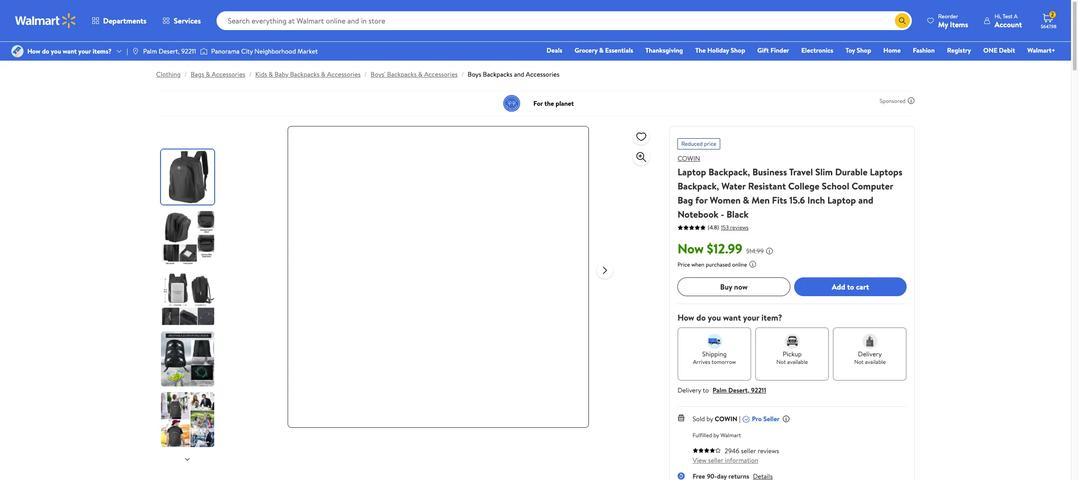 Task type: describe. For each thing, give the bounding box(es) containing it.
delivery not available
[[855, 350, 886, 366]]

how do you want your items?
[[27, 47, 112, 56]]

delivery for not
[[859, 350, 882, 359]]

buy now button
[[678, 278, 791, 297]]

cowin laptop backpack, business travel slim durable laptops backpack, water resistant college school computer bag for women & men fits 15.6 inch laptop and notebook - black
[[678, 154, 903, 221]]

sold by cowin
[[693, 415, 738, 424]]

not for delivery
[[855, 358, 864, 366]]

debit
[[1000, 46, 1016, 55]]

1 accessories from the left
[[212, 70, 245, 79]]

my
[[939, 19, 949, 29]]

laptop backpack, business travel slim durable laptops backpack, water resistant college school computer bag for women & men fits 15.6 inch laptop and notebook - black - image 5 of 8 image
[[161, 393, 216, 448]]

cowin link
[[678, 154, 701, 163]]

gift finder link
[[754, 45, 794, 56]]

do for how do you want your items?
[[42, 47, 49, 56]]

panorama city neighborhood market
[[211, 47, 318, 56]]

and inside cowin laptop backpack, business travel slim durable laptops backpack, water resistant college school computer bag for women & men fits 15.6 inch laptop and notebook - black
[[859, 194, 874, 207]]

by for fulfilled
[[714, 432, 720, 440]]

deals link
[[543, 45, 567, 56]]

boys'
[[371, 70, 386, 79]]

test
[[1003, 12, 1013, 20]]

how for how do you want your items?
[[27, 47, 40, 56]]

boys' backpacks & accessories link
[[371, 70, 458, 79]]

toy
[[846, 46, 856, 55]]

to for delivery
[[703, 386, 709, 396]]

shipping arrives tomorrow
[[693, 350, 737, 366]]

arrives
[[693, 358, 711, 366]]

kids
[[255, 70, 267, 79]]

toy shop link
[[842, 45, 876, 56]]

boys backpacks and accessories link
[[468, 70, 560, 79]]

1 horizontal spatial cowin
[[715, 415, 738, 424]]

& inside cowin laptop backpack, business travel slim durable laptops backpack, water resistant college school computer bag for women & men fits 15.6 inch laptop and notebook - black
[[743, 194, 750, 207]]

college
[[789, 180, 820, 193]]

legal information image
[[749, 261, 757, 269]]

1 horizontal spatial laptop
[[828, 194, 857, 207]]

1 vertical spatial backpack,
[[678, 180, 720, 193]]

price
[[678, 261, 691, 269]]

 image for palm
[[132, 48, 139, 55]]

electronics
[[802, 46, 834, 55]]

walmart+ link
[[1024, 45, 1060, 56]]

cart
[[857, 282, 870, 292]]

kids & baby backpacks & accessories link
[[255, 70, 361, 79]]

bags & accessories link
[[191, 70, 245, 79]]

registry link
[[943, 45, 976, 56]]

now
[[735, 282, 748, 292]]

add
[[832, 282, 846, 292]]

the
[[696, 46, 706, 55]]

seller for information
[[709, 456, 724, 466]]

sponsored
[[880, 97, 906, 105]]

2 / from the left
[[249, 70, 252, 79]]

thanksgiving
[[646, 46, 684, 55]]

want for items?
[[63, 47, 77, 56]]

online
[[733, 261, 748, 269]]

item?
[[762, 312, 783, 324]]

account
[[995, 19, 1023, 29]]

fulfilled by walmart
[[693, 432, 741, 440]]

home
[[884, 46, 901, 55]]

tomorrow
[[712, 358, 737, 366]]

sold
[[693, 415, 705, 424]]

computer
[[852, 180, 894, 193]]

1 horizontal spatial |
[[740, 415, 741, 424]]

travel
[[790, 166, 814, 179]]

clothing link
[[156, 70, 181, 79]]

you for how do you want your item?
[[708, 312, 722, 324]]

(4.8)
[[708, 224, 720, 232]]

laptop backpack, business travel slim durable laptops backpack, water resistant college school computer bag for women & men fits 15.6 inch laptop and notebook - black - image 1 of 8 image
[[161, 150, 216, 205]]

$12.99
[[707, 240, 743, 258]]

seller for reviews
[[741, 447, 757, 456]]

available for pickup
[[788, 358, 809, 366]]

add to cart button
[[795, 278, 908, 297]]

reduced price
[[682, 140, 717, 148]]

your for item?
[[744, 312, 760, 324]]

services
[[174, 16, 201, 26]]

notebook
[[678, 208, 719, 221]]

gift finder
[[758, 46, 790, 55]]

durable
[[836, 166, 868, 179]]

departments button
[[84, 9, 155, 32]]

-
[[721, 208, 725, 221]]

grocery & essentials link
[[571, 45, 638, 56]]

items
[[951, 19, 969, 29]]

0 vertical spatial and
[[514, 70, 525, 79]]

purchased
[[706, 261, 731, 269]]

(4.8) 153 reviews
[[708, 224, 749, 232]]

Search search field
[[217, 11, 912, 30]]

view seller information
[[693, 456, 759, 466]]

2 $647.98
[[1042, 10, 1057, 30]]

2 backpacks from the left
[[387, 70, 417, 79]]

information
[[725, 456, 759, 466]]

baby
[[275, 70, 289, 79]]

how do you want your item?
[[678, 312, 783, 324]]

1 vertical spatial palm
[[713, 386, 727, 396]]

walmart+
[[1028, 46, 1056, 55]]

cowin inside cowin laptop backpack, business travel slim durable laptops backpack, water resistant college school computer bag for women & men fits 15.6 inch laptop and notebook - black
[[678, 154, 701, 163]]

bag
[[678, 194, 694, 207]]

hi,
[[995, 12, 1002, 20]]

4 / from the left
[[462, 70, 464, 79]]

holiday
[[708, 46, 730, 55]]

for
[[696, 194, 708, 207]]

zoom image modal image
[[636, 152, 647, 163]]

& right the kids
[[269, 70, 273, 79]]

to for add
[[848, 282, 855, 292]]

3 backpacks from the left
[[483, 70, 513, 79]]

0 vertical spatial 92211
[[181, 47, 196, 56]]

0 vertical spatial palm
[[143, 47, 157, 56]]

2946
[[725, 447, 740, 456]]

153
[[721, 224, 729, 232]]

$647.98
[[1042, 23, 1057, 30]]



Task type: vqa. For each thing, say whether or not it's contained in the screenshot.
item?
yes



Task type: locate. For each thing, give the bounding box(es) containing it.
delivery to palm desert, 92211
[[678, 386, 767, 396]]

backpacks right baby in the top of the page
[[290, 70, 320, 79]]

delivery down intent image for delivery
[[859, 350, 882, 359]]

reorder my items
[[939, 12, 969, 29]]

1 vertical spatial laptop
[[828, 194, 857, 207]]

accessories down "deals" link
[[526, 70, 560, 79]]

1 horizontal spatial reviews
[[758, 447, 780, 456]]

laptop backpack, business travel slim durable laptops backpack, water resistant college school computer bag for women & men fits 15.6 inch laptop and notebook - black - image 4 of 8 image
[[161, 332, 216, 387]]

1 horizontal spatial desert,
[[729, 386, 750, 396]]

finder
[[771, 46, 790, 55]]

laptop down cowin link
[[678, 166, 707, 179]]

0 horizontal spatial cowin
[[678, 154, 701, 163]]

| left pro
[[740, 415, 741, 424]]

walmart
[[721, 432, 741, 440]]

shipping
[[703, 350, 727, 359]]

3.9762 stars out of 5, based on 2946 seller reviews element
[[693, 448, 721, 454]]

1 horizontal spatial to
[[848, 282, 855, 292]]

one debit
[[984, 46, 1016, 55]]

available for delivery
[[866, 358, 886, 366]]

2
[[1052, 10, 1055, 18]]

reduced
[[682, 140, 703, 148]]

not for pickup
[[777, 358, 786, 366]]

0 horizontal spatial  image
[[132, 48, 139, 55]]

pickup
[[783, 350, 802, 359]]

& right grocery
[[600, 46, 604, 55]]

0 horizontal spatial to
[[703, 386, 709, 396]]

by right sold
[[707, 415, 714, 424]]

laptop backpack, business travel slim durable laptops backpack, water resistant college school computer bag for women & men fits 15.6 inch laptop and notebook - black - image 3 of 8 image
[[161, 271, 216, 326]]

seller
[[764, 415, 780, 424]]

buy
[[721, 282, 733, 292]]

2946 seller reviews
[[725, 447, 780, 456]]

1 vertical spatial cowin
[[715, 415, 738, 424]]

available down intent image for pickup
[[788, 358, 809, 366]]

1 vertical spatial to
[[703, 386, 709, 396]]

electronics link
[[798, 45, 838, 56]]

resistant
[[748, 180, 786, 193]]

1 horizontal spatial and
[[859, 194, 874, 207]]

0 horizontal spatial backpacks
[[290, 70, 320, 79]]

1 vertical spatial want
[[724, 312, 742, 324]]

clothing / bags & accessories / kids & baby backpacks & accessories / boys' backpacks & accessories / boys backpacks and accessories
[[156, 70, 560, 79]]

next image image
[[184, 456, 191, 464]]

hi, test a account
[[995, 12, 1023, 29]]

& left men
[[743, 194, 750, 207]]

& right baby in the top of the page
[[321, 70, 326, 79]]

0 horizontal spatial 92211
[[181, 47, 196, 56]]

backpacks
[[290, 70, 320, 79], [387, 70, 417, 79], [483, 70, 513, 79]]

1 shop from the left
[[731, 46, 746, 55]]

how for how do you want your item?
[[678, 312, 695, 324]]

0 vertical spatial want
[[63, 47, 77, 56]]

0 horizontal spatial laptop
[[678, 166, 707, 179]]

1 horizontal spatial do
[[697, 312, 706, 324]]

1 backpacks from the left
[[290, 70, 320, 79]]

1 vertical spatial by
[[714, 432, 720, 440]]

registry
[[948, 46, 972, 55]]

you up intent image for shipping
[[708, 312, 722, 324]]

learn more about strikethrough prices image
[[766, 248, 774, 255]]

laptop backpack, business travel slim durable laptops backpack, water resistant college school computer bag for women & men fits 15.6 inch laptop and notebook - black - image 2 of 8 image
[[161, 211, 216, 266]]

0 horizontal spatial palm
[[143, 47, 157, 56]]

delivery up sold
[[678, 386, 702, 396]]

by for sold
[[707, 415, 714, 424]]

0 vertical spatial |
[[127, 47, 128, 56]]

do up shipping
[[697, 312, 706, 324]]

/ left boys'
[[365, 70, 367, 79]]

92211
[[181, 47, 196, 56], [752, 386, 767, 396]]

available down intent image for delivery
[[866, 358, 886, 366]]

2 available from the left
[[866, 358, 886, 366]]

available inside delivery not available
[[866, 358, 886, 366]]

accessories left boys
[[424, 70, 458, 79]]

backpacks right boys
[[483, 70, 513, 79]]

want
[[63, 47, 77, 56], [724, 312, 742, 324]]

0 vertical spatial do
[[42, 47, 49, 56]]

fashion link
[[909, 45, 940, 56]]

0 vertical spatial you
[[51, 47, 61, 56]]

want down 'buy now' button on the bottom of the page
[[724, 312, 742, 324]]

services button
[[155, 9, 209, 32]]

153 reviews link
[[720, 224, 749, 232]]

0 horizontal spatial available
[[788, 358, 809, 366]]

backpack, up the water
[[709, 166, 751, 179]]

water
[[722, 180, 746, 193]]

92211 up bags at the left of the page
[[181, 47, 196, 56]]

view seller information link
[[693, 456, 759, 466]]

walmart image
[[15, 13, 76, 28]]

reorder
[[939, 12, 959, 20]]

pro seller
[[752, 415, 780, 424]]

| right the items?
[[127, 47, 128, 56]]

0 vertical spatial reviews
[[731, 224, 749, 232]]

shop right toy
[[857, 46, 872, 55]]

1 vertical spatial desert,
[[729, 386, 750, 396]]

1 vertical spatial |
[[740, 415, 741, 424]]

1 vertical spatial 92211
[[752, 386, 767, 396]]

seller right 2946 at the bottom
[[741, 447, 757, 456]]

you down walmart image
[[51, 47, 61, 56]]

4 accessories from the left
[[526, 70, 560, 79]]

palm up clothing link
[[143, 47, 157, 56]]

available inside the pickup not available
[[788, 358, 809, 366]]

and right boys
[[514, 70, 525, 79]]

pro seller info image
[[783, 416, 790, 423]]

0 vertical spatial cowin
[[678, 154, 701, 163]]

and down computer
[[859, 194, 874, 207]]

1 horizontal spatial seller
[[741, 447, 757, 456]]

0 horizontal spatial shop
[[731, 46, 746, 55]]

ad disclaimer and feedback for skylinedisplayad image
[[908, 97, 916, 105]]

next media item image
[[600, 265, 611, 276]]

backpacks right boys'
[[387, 70, 417, 79]]

price when purchased online
[[678, 261, 748, 269]]

how down walmart image
[[27, 47, 40, 56]]

0 vertical spatial to
[[848, 282, 855, 292]]

your for items?
[[78, 47, 91, 56]]

1 horizontal spatial want
[[724, 312, 742, 324]]

thanksgiving link
[[642, 45, 688, 56]]

want left the items?
[[63, 47, 77, 56]]

your left item?
[[744, 312, 760, 324]]

1 vertical spatial delivery
[[678, 386, 702, 396]]

1 vertical spatial how
[[678, 312, 695, 324]]

reviews down pro seller
[[758, 447, 780, 456]]

2 not from the left
[[855, 358, 864, 366]]

0 vertical spatial desert,
[[159, 47, 180, 56]]

want for item?
[[724, 312, 742, 324]]

palm desert, 92211
[[143, 47, 196, 56]]

laptop down the school
[[828, 194, 857, 207]]

reviews
[[731, 224, 749, 232], [758, 447, 780, 456]]

3 / from the left
[[365, 70, 367, 79]]

1 available from the left
[[788, 358, 809, 366]]

$14.99
[[747, 247, 764, 256]]

2 horizontal spatial backpacks
[[483, 70, 513, 79]]

not down intent image for delivery
[[855, 358, 864, 366]]

when
[[692, 261, 705, 269]]

0 horizontal spatial and
[[514, 70, 525, 79]]

gift
[[758, 46, 769, 55]]

seller down 3.9762 stars out of 5, based on 2946 seller reviews element
[[709, 456, 724, 466]]

delivery inside delivery not available
[[859, 350, 882, 359]]

0 horizontal spatial delivery
[[678, 386, 702, 396]]

do down walmart image
[[42, 47, 49, 56]]

view
[[693, 456, 707, 466]]

1 horizontal spatial your
[[744, 312, 760, 324]]

shop right holiday on the right of the page
[[731, 46, 746, 55]]

now
[[678, 240, 704, 258]]

price
[[705, 140, 717, 148]]

1 vertical spatial reviews
[[758, 447, 780, 456]]

buy now
[[721, 282, 748, 292]]

Walmart Site-Wide search field
[[217, 11, 912, 30]]

 image
[[11, 45, 24, 57]]

one debit link
[[980, 45, 1020, 56]]

not
[[777, 358, 786, 366], [855, 358, 864, 366]]

cowin down reduced
[[678, 154, 701, 163]]

1 horizontal spatial how
[[678, 312, 695, 324]]

0 horizontal spatial desert,
[[159, 47, 180, 56]]

2 accessories from the left
[[327, 70, 361, 79]]

market
[[298, 47, 318, 56]]

items?
[[93, 47, 112, 56]]

pro
[[752, 415, 762, 424]]

/ left boys
[[462, 70, 464, 79]]

1 horizontal spatial palm
[[713, 386, 727, 396]]

1 horizontal spatial backpacks
[[387, 70, 417, 79]]

city
[[241, 47, 253, 56]]

1 / from the left
[[185, 70, 187, 79]]

desert, up clothing
[[159, 47, 180, 56]]

shop
[[731, 46, 746, 55], [857, 46, 872, 55]]

0 vertical spatial backpack,
[[709, 166, 751, 179]]

intent image for delivery image
[[863, 334, 878, 350]]

grocery & essentials
[[575, 46, 634, 55]]

to left cart
[[848, 282, 855, 292]]

by right fulfilled
[[714, 432, 720, 440]]

desert, down tomorrow
[[729, 386, 750, 396]]

0 vertical spatial how
[[27, 47, 40, 56]]

0 vertical spatial laptop
[[678, 166, 707, 179]]

add to cart
[[832, 282, 870, 292]]

0 vertical spatial your
[[78, 47, 91, 56]]

clothing
[[156, 70, 181, 79]]

fulfilled
[[693, 432, 713, 440]]

panorama
[[211, 47, 240, 56]]

&
[[600, 46, 604, 55], [206, 70, 210, 79], [269, 70, 273, 79], [321, 70, 326, 79], [418, 70, 423, 79], [743, 194, 750, 207]]

1 horizontal spatial 92211
[[752, 386, 767, 396]]

1 vertical spatial you
[[708, 312, 722, 324]]

not inside the pickup not available
[[777, 358, 786, 366]]

accessories down panorama
[[212, 70, 245, 79]]

intent image for pickup image
[[785, 334, 800, 350]]

0 vertical spatial delivery
[[859, 350, 882, 359]]

now $12.99
[[678, 240, 743, 258]]

1 horizontal spatial shop
[[857, 46, 872, 55]]

0 horizontal spatial do
[[42, 47, 49, 56]]

1 horizontal spatial delivery
[[859, 350, 882, 359]]

1 horizontal spatial  image
[[200, 47, 208, 56]]

intent image for shipping image
[[707, 334, 722, 350]]

 image
[[200, 47, 208, 56], [132, 48, 139, 55]]

|
[[127, 47, 128, 56], [740, 415, 741, 424]]

to inside button
[[848, 282, 855, 292]]

do for how do you want your item?
[[697, 312, 706, 324]]

women
[[710, 194, 741, 207]]

0 horizontal spatial |
[[127, 47, 128, 56]]

you for how do you want your items?
[[51, 47, 61, 56]]

0 horizontal spatial how
[[27, 47, 40, 56]]

school
[[822, 180, 850, 193]]

& right boys'
[[418, 70, 423, 79]]

black
[[727, 208, 749, 221]]

1 horizontal spatial you
[[708, 312, 722, 324]]

reviews for (4.8) 153 reviews
[[731, 224, 749, 232]]

to
[[848, 282, 855, 292], [703, 386, 709, 396]]

search icon image
[[899, 17, 907, 24]]

add to favorites list, laptop backpack, business travel slim durable laptops backpack, water resistant college school computer bag for women & men fits 15.6 inch laptop and notebook - black image
[[636, 131, 647, 143]]

deals
[[547, 46, 563, 55]]

a
[[1015, 12, 1018, 20]]

not inside delivery not available
[[855, 358, 864, 366]]

1 vertical spatial and
[[859, 194, 874, 207]]

and
[[514, 70, 525, 79], [859, 194, 874, 207]]

your left the items?
[[78, 47, 91, 56]]

not down intent image for pickup
[[777, 358, 786, 366]]

1 vertical spatial your
[[744, 312, 760, 324]]

how up arrives
[[678, 312, 695, 324]]

1 vertical spatial do
[[697, 312, 706, 324]]

1 not from the left
[[777, 358, 786, 366]]

accessories left boys'
[[327, 70, 361, 79]]

 image for panorama
[[200, 47, 208, 56]]

reviews inside (4.8) 153 reviews
[[731, 224, 749, 232]]

1 horizontal spatial not
[[855, 358, 864, 366]]

palm down tomorrow
[[713, 386, 727, 396]]

92211 up pro
[[752, 386, 767, 396]]

cowin up walmart
[[715, 415, 738, 424]]

0 horizontal spatial reviews
[[731, 224, 749, 232]]

the holiday shop link
[[692, 45, 750, 56]]

3 accessories from the left
[[424, 70, 458, 79]]

backpack, up for
[[678, 180, 720, 193]]

business
[[753, 166, 788, 179]]

15.6
[[790, 194, 806, 207]]

the holiday shop
[[696, 46, 746, 55]]

 image left panorama
[[200, 47, 208, 56]]

to down arrives
[[703, 386, 709, 396]]

& right bags at the left of the page
[[206, 70, 210, 79]]

palm desert, 92211 button
[[713, 386, 767, 396]]

2 shop from the left
[[857, 46, 872, 55]]

 image down the departments
[[132, 48, 139, 55]]

1 horizontal spatial available
[[866, 358, 886, 366]]

neighborhood
[[255, 47, 296, 56]]

your
[[78, 47, 91, 56], [744, 312, 760, 324]]

/ left the kids
[[249, 70, 252, 79]]

men
[[752, 194, 770, 207]]

0 horizontal spatial your
[[78, 47, 91, 56]]

0 horizontal spatial want
[[63, 47, 77, 56]]

0 horizontal spatial not
[[777, 358, 786, 366]]

boys
[[468, 70, 482, 79]]

delivery for to
[[678, 386, 702, 396]]

departments
[[103, 16, 147, 26]]

available
[[788, 358, 809, 366], [866, 358, 886, 366]]

0 horizontal spatial you
[[51, 47, 61, 56]]

reviews down black
[[731, 224, 749, 232]]

0 vertical spatial by
[[707, 415, 714, 424]]

0 horizontal spatial seller
[[709, 456, 724, 466]]

reviews for 2946 seller reviews
[[758, 447, 780, 456]]

/ left bags at the left of the page
[[185, 70, 187, 79]]



